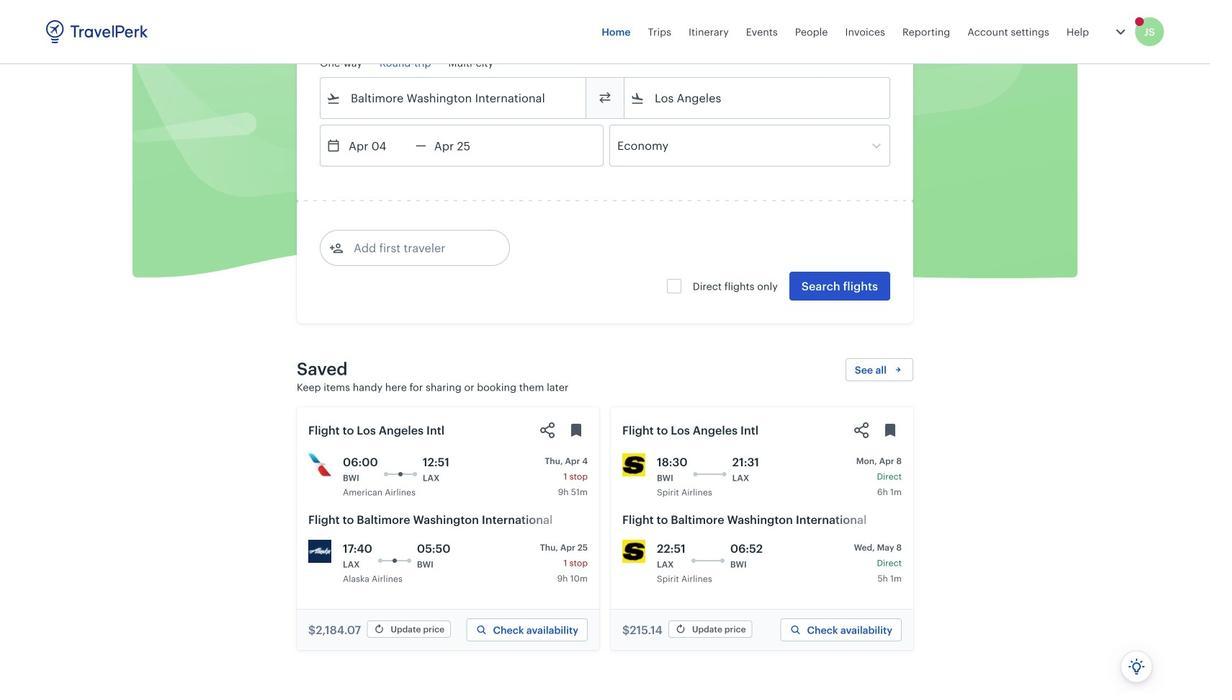 Task type: locate. For each thing, give the bounding box(es) containing it.
1 vertical spatial spirit airlines image
[[623, 540, 646, 563]]

Depart text field
[[341, 125, 416, 166]]

2 spirit airlines image from the top
[[623, 540, 646, 563]]

spirit airlines image
[[623, 453, 646, 476], [623, 540, 646, 563]]

0 vertical spatial spirit airlines image
[[623, 453, 646, 476]]

Return text field
[[426, 125, 501, 166]]



Task type: describe. For each thing, give the bounding box(es) containing it.
alaska airlines image
[[308, 540, 332, 563]]

Add first traveler search field
[[344, 236, 494, 259]]

To search field
[[645, 86, 871, 110]]

1 spirit airlines image from the top
[[623, 453, 646, 476]]

american airlines image
[[308, 453, 332, 476]]

From search field
[[341, 86, 567, 110]]



